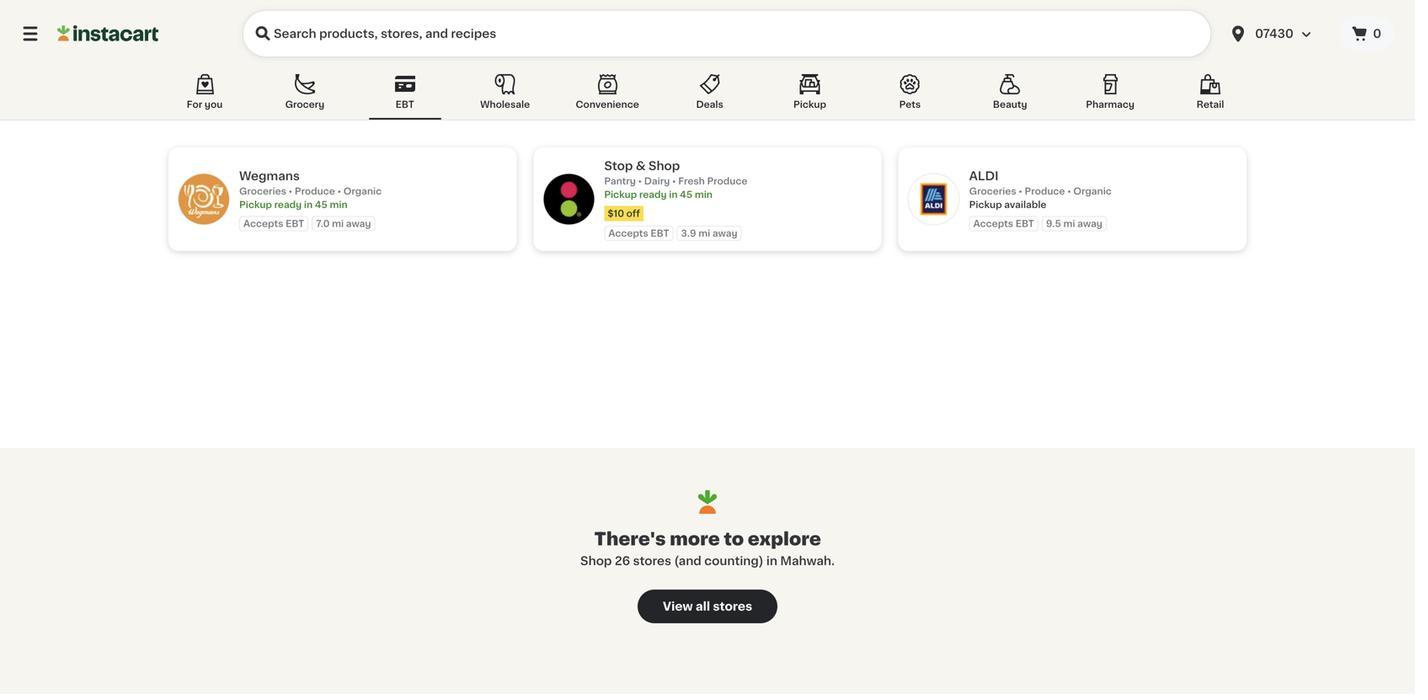 Task type: locate. For each thing, give the bounding box(es) containing it.
instacart image
[[57, 24, 158, 44]]

groceries for aldi
[[969, 186, 1016, 196]]

pickup inside stop & shop pantry • dairy • fresh produce pickup ready in 45 min
[[604, 190, 637, 199]]

pickup inside aldi groceries • produce • organic pickup available
[[969, 200, 1002, 209]]

pickup
[[794, 100, 826, 109], [604, 190, 637, 199], [239, 200, 272, 209], [969, 200, 1002, 209]]

1 horizontal spatial stores
[[713, 601, 752, 612]]

produce inside wegmans groceries • produce • organic pickup ready in 45 min
[[295, 186, 335, 196]]

produce right fresh
[[707, 176, 747, 186]]

1 horizontal spatial produce
[[707, 176, 747, 186]]

organic inside wegmans groceries • produce • organic pickup ready in 45 min
[[343, 186, 382, 196]]

1 horizontal spatial mi
[[698, 229, 710, 238]]

45 down fresh
[[680, 190, 693, 199]]

0 horizontal spatial min
[[330, 200, 348, 209]]

beauty
[[993, 100, 1027, 109]]

2 vertical spatial in
[[766, 555, 777, 567]]

in
[[669, 190, 678, 199], [304, 200, 313, 209], [766, 555, 777, 567]]

2 horizontal spatial produce
[[1025, 186, 1065, 196]]

more
[[670, 530, 720, 548]]

1 horizontal spatial shop
[[649, 160, 680, 172]]

1 horizontal spatial ready
[[639, 190, 667, 199]]

0 horizontal spatial organic
[[343, 186, 382, 196]]

produce up available
[[1025, 186, 1065, 196]]

ebt for 9.5 mi away
[[1016, 219, 1034, 228]]

45 up 7.0 at top
[[315, 200, 328, 209]]

aldi
[[969, 170, 999, 182]]

there's more to explore shop 26 stores (and counting) in mahwah.
[[580, 530, 835, 567]]

away right 9.5
[[1077, 219, 1103, 228]]

groceries down aldi
[[969, 186, 1016, 196]]

1 vertical spatial min
[[330, 200, 348, 209]]

retail button
[[1174, 71, 1247, 120]]

1 horizontal spatial in
[[669, 190, 678, 199]]

7.0 mi away
[[316, 219, 371, 228]]

ready down wegmans
[[274, 200, 302, 209]]

2 organic from the left
[[1073, 186, 1112, 196]]

produce inside aldi groceries • produce • organic pickup available
[[1025, 186, 1065, 196]]

accepts ebt
[[243, 219, 304, 228], [973, 219, 1034, 228], [608, 229, 669, 238]]

0 vertical spatial in
[[669, 190, 678, 199]]

ready inside wegmans groceries • produce • organic pickup ready in 45 min
[[274, 200, 302, 209]]

2 horizontal spatial away
[[1077, 219, 1103, 228]]

groceries down wegmans
[[239, 186, 286, 196]]

mi
[[332, 219, 344, 228], [1063, 219, 1075, 228], [698, 229, 710, 238]]

stores right 'all'
[[713, 601, 752, 612]]

2 horizontal spatial accepts
[[973, 219, 1013, 228]]

0 horizontal spatial accepts ebt
[[243, 219, 304, 228]]

1 horizontal spatial accepts
[[608, 229, 648, 238]]

0 horizontal spatial accepts
[[243, 219, 283, 228]]

min up "7.0 mi away" in the left of the page
[[330, 200, 348, 209]]

away right 7.0 at top
[[346, 219, 371, 228]]

0 horizontal spatial produce
[[295, 186, 335, 196]]

2 horizontal spatial mi
[[1063, 219, 1075, 228]]

07430 button
[[1218, 10, 1339, 57]]

wholesale
[[480, 100, 530, 109]]

1 groceries from the left
[[239, 186, 286, 196]]

0 horizontal spatial ready
[[274, 200, 302, 209]]

shop up dairy at the left top of page
[[649, 160, 680, 172]]

0 horizontal spatial away
[[346, 219, 371, 228]]

accepts down wegmans
[[243, 219, 283, 228]]

mi right 9.5
[[1063, 219, 1075, 228]]

available
[[1004, 200, 1047, 209]]

None search field
[[243, 10, 1211, 57]]

ready down dairy at the left top of page
[[639, 190, 667, 199]]

for you
[[187, 100, 223, 109]]

9.5 mi away
[[1046, 219, 1103, 228]]

groceries inside aldi groceries • produce • organic pickup available
[[969, 186, 1016, 196]]

1 horizontal spatial 45
[[680, 190, 693, 199]]

0 vertical spatial min
[[695, 190, 713, 199]]

shop categories tab list
[[168, 71, 1247, 120]]

ebt
[[396, 100, 414, 109], [286, 219, 304, 228], [1016, 219, 1034, 228], [651, 229, 669, 238]]

•
[[638, 176, 642, 186], [672, 176, 676, 186], [289, 186, 292, 196], [337, 186, 341, 196], [1019, 186, 1022, 196], [1067, 186, 1071, 196]]

&
[[636, 160, 646, 172]]

07430
[[1255, 28, 1294, 40]]

(and
[[674, 555, 702, 567]]

min
[[695, 190, 713, 199], [330, 200, 348, 209]]

accepts ebt down off at the left
[[608, 229, 669, 238]]

mi right 7.0 at top
[[332, 219, 344, 228]]

groceries
[[239, 186, 286, 196], [969, 186, 1016, 196]]

min inside wegmans groceries • produce • organic pickup ready in 45 min
[[330, 200, 348, 209]]

0 vertical spatial 45
[[680, 190, 693, 199]]

organic up "7.0 mi away" in the left of the page
[[343, 186, 382, 196]]

accepts ebt down available
[[973, 219, 1034, 228]]

accepts ebt down wegmans
[[243, 219, 304, 228]]

aldi image
[[909, 174, 959, 224]]

0 vertical spatial stores
[[633, 555, 671, 567]]

wegmans
[[239, 170, 300, 182]]

organic up 9.5 mi away
[[1073, 186, 1112, 196]]

1 vertical spatial 45
[[315, 200, 328, 209]]

1 horizontal spatial groceries
[[969, 186, 1016, 196]]

mi right 3.9
[[698, 229, 710, 238]]

0 horizontal spatial 45
[[315, 200, 328, 209]]

2 horizontal spatial accepts ebt
[[973, 219, 1034, 228]]

0 horizontal spatial stores
[[633, 555, 671, 567]]

0 button
[[1339, 17, 1395, 51]]

0 vertical spatial shop
[[649, 160, 680, 172]]

away right 3.9
[[713, 229, 738, 238]]

1 vertical spatial in
[[304, 200, 313, 209]]

pharmacy button
[[1074, 71, 1147, 120]]

0 horizontal spatial groceries
[[239, 186, 286, 196]]

3.9 mi away
[[681, 229, 738, 238]]

pickup inside button
[[794, 100, 826, 109]]

1 horizontal spatial min
[[695, 190, 713, 199]]

accepts down $10 off
[[608, 229, 648, 238]]

organic for aldi
[[1073, 186, 1112, 196]]

organic for wegmans
[[343, 186, 382, 196]]

45 inside wegmans groceries • produce • organic pickup ready in 45 min
[[315, 200, 328, 209]]

min down fresh
[[695, 190, 713, 199]]

wholesale button
[[469, 71, 541, 120]]

ready inside stop & shop pantry • dairy • fresh produce pickup ready in 45 min
[[639, 190, 667, 199]]

1 horizontal spatial organic
[[1073, 186, 1112, 196]]

0 horizontal spatial in
[[304, 200, 313, 209]]

2 horizontal spatial in
[[766, 555, 777, 567]]

0 horizontal spatial shop
[[580, 555, 612, 567]]

shop
[[649, 160, 680, 172], [580, 555, 612, 567]]

26
[[615, 555, 630, 567]]

1 organic from the left
[[343, 186, 382, 196]]

1 vertical spatial stores
[[713, 601, 752, 612]]

1 vertical spatial ready
[[274, 200, 302, 209]]

0 vertical spatial ready
[[639, 190, 667, 199]]

0 horizontal spatial mi
[[332, 219, 344, 228]]

organic
[[343, 186, 382, 196], [1073, 186, 1112, 196]]

shop inside stop & shop pantry • dairy • fresh produce pickup ready in 45 min
[[649, 160, 680, 172]]

away
[[346, 219, 371, 228], [1077, 219, 1103, 228], [713, 229, 738, 238]]

for you button
[[168, 71, 241, 120]]

stores right the '26'
[[633, 555, 671, 567]]

45
[[680, 190, 693, 199], [315, 200, 328, 209]]

1 vertical spatial shop
[[580, 555, 612, 567]]

accepts for wegmans
[[243, 219, 283, 228]]

ready
[[639, 190, 667, 199], [274, 200, 302, 209]]

there's
[[594, 530, 666, 548]]

off
[[626, 209, 640, 218]]

accepts
[[243, 219, 283, 228], [973, 219, 1013, 228], [608, 229, 648, 238]]

organic inside aldi groceries • produce • organic pickup available
[[1073, 186, 1112, 196]]

view all stores button
[[638, 590, 777, 623]]

retail
[[1197, 100, 1224, 109]]

in inside stop & shop pantry • dairy • fresh produce pickup ready in 45 min
[[669, 190, 678, 199]]

shop left the '26'
[[580, 555, 612, 567]]

pantry
[[604, 176, 636, 186]]

stop & shop image
[[544, 174, 594, 224]]

grocery
[[285, 100, 324, 109]]

produce up 7.0 at top
[[295, 186, 335, 196]]

stores
[[633, 555, 671, 567], [713, 601, 752, 612]]

mahwah.
[[780, 555, 835, 567]]

produce
[[707, 176, 747, 186], [295, 186, 335, 196], [1025, 186, 1065, 196]]

2 groceries from the left
[[969, 186, 1016, 196]]

groceries inside wegmans groceries • produce • organic pickup ready in 45 min
[[239, 186, 286, 196]]

accepts down available
[[973, 219, 1013, 228]]



Task type: describe. For each thing, give the bounding box(es) containing it.
• up "7.0 mi away" in the left of the page
[[337, 186, 341, 196]]

7.0
[[316, 219, 330, 228]]

1 horizontal spatial away
[[713, 229, 738, 238]]

accepts ebt for aldi
[[973, 219, 1034, 228]]

in inside wegmans groceries • produce • organic pickup ready in 45 min
[[304, 200, 313, 209]]

07430 button
[[1228, 10, 1329, 57]]

Search field
[[243, 10, 1211, 57]]

ebt button
[[369, 71, 441, 120]]

• right dairy at the left top of page
[[672, 176, 676, 186]]

0
[[1373, 28, 1381, 40]]

• down &
[[638, 176, 642, 186]]

explore
[[748, 530, 821, 548]]

• up 9.5 mi away
[[1067, 186, 1071, 196]]

mi for wegmans
[[332, 219, 344, 228]]

$10 off
[[608, 209, 640, 218]]

accepts ebt for wegmans
[[243, 219, 304, 228]]

mi for aldi
[[1063, 219, 1075, 228]]

produce for wegmans
[[295, 186, 335, 196]]

accepts for aldi
[[973, 219, 1013, 228]]

pickup inside wegmans groceries • produce • organic pickup ready in 45 min
[[239, 200, 272, 209]]

deals
[[696, 100, 723, 109]]

stores inside view all stores button
[[713, 601, 752, 612]]

produce inside stop & shop pantry • dairy • fresh produce pickup ready in 45 min
[[707, 176, 747, 186]]

produce for aldi
[[1025, 186, 1065, 196]]

in inside there's more to explore shop 26 stores (and counting) in mahwah.
[[766, 555, 777, 567]]

all
[[696, 601, 710, 612]]

wegmans groceries • produce • organic pickup ready in 45 min
[[239, 170, 382, 209]]

convenience
[[576, 100, 639, 109]]

ebt for 3.9 mi away
[[651, 229, 669, 238]]

45 inside stop & shop pantry • dairy • fresh produce pickup ready in 45 min
[[680, 190, 693, 199]]

for
[[187, 100, 202, 109]]

view all stores link
[[638, 590, 777, 623]]

groceries for wegmans
[[239, 186, 286, 196]]

min inside stop & shop pantry • dairy • fresh produce pickup ready in 45 min
[[695, 190, 713, 199]]

stores inside there's more to explore shop 26 stores (and counting) in mahwah.
[[633, 555, 671, 567]]

to
[[724, 530, 744, 548]]

shop inside there's more to explore shop 26 stores (and counting) in mahwah.
[[580, 555, 612, 567]]

pets button
[[874, 71, 946, 120]]

fresh
[[678, 176, 705, 186]]

pets
[[899, 100, 921, 109]]

9.5
[[1046, 219, 1061, 228]]

you
[[205, 100, 223, 109]]

ebt for 7.0 mi away
[[286, 219, 304, 228]]

stop
[[604, 160, 633, 172]]

view
[[663, 601, 693, 612]]

3.9
[[681, 229, 696, 238]]

pickup button
[[774, 71, 846, 120]]

dairy
[[644, 176, 670, 186]]

stop & shop pantry • dairy • fresh produce pickup ready in 45 min
[[604, 160, 747, 199]]

$10
[[608, 209, 624, 218]]

wegmans image
[[179, 174, 229, 224]]

pharmacy
[[1086, 100, 1135, 109]]

1 horizontal spatial accepts ebt
[[608, 229, 669, 238]]

grocery button
[[269, 71, 341, 120]]

ebt inside button
[[396, 100, 414, 109]]

aldi groceries • produce • organic pickup available
[[969, 170, 1112, 209]]

away for wegmans
[[346, 219, 371, 228]]

away for aldi
[[1077, 219, 1103, 228]]

beauty button
[[974, 71, 1046, 120]]

view all stores
[[663, 601, 752, 612]]

counting)
[[704, 555, 764, 567]]

deals button
[[674, 71, 746, 120]]

• up available
[[1019, 186, 1022, 196]]

convenience button
[[569, 71, 646, 120]]

• down wegmans
[[289, 186, 292, 196]]



Task type: vqa. For each thing, say whether or not it's contained in the screenshot.
RETAIL button
yes



